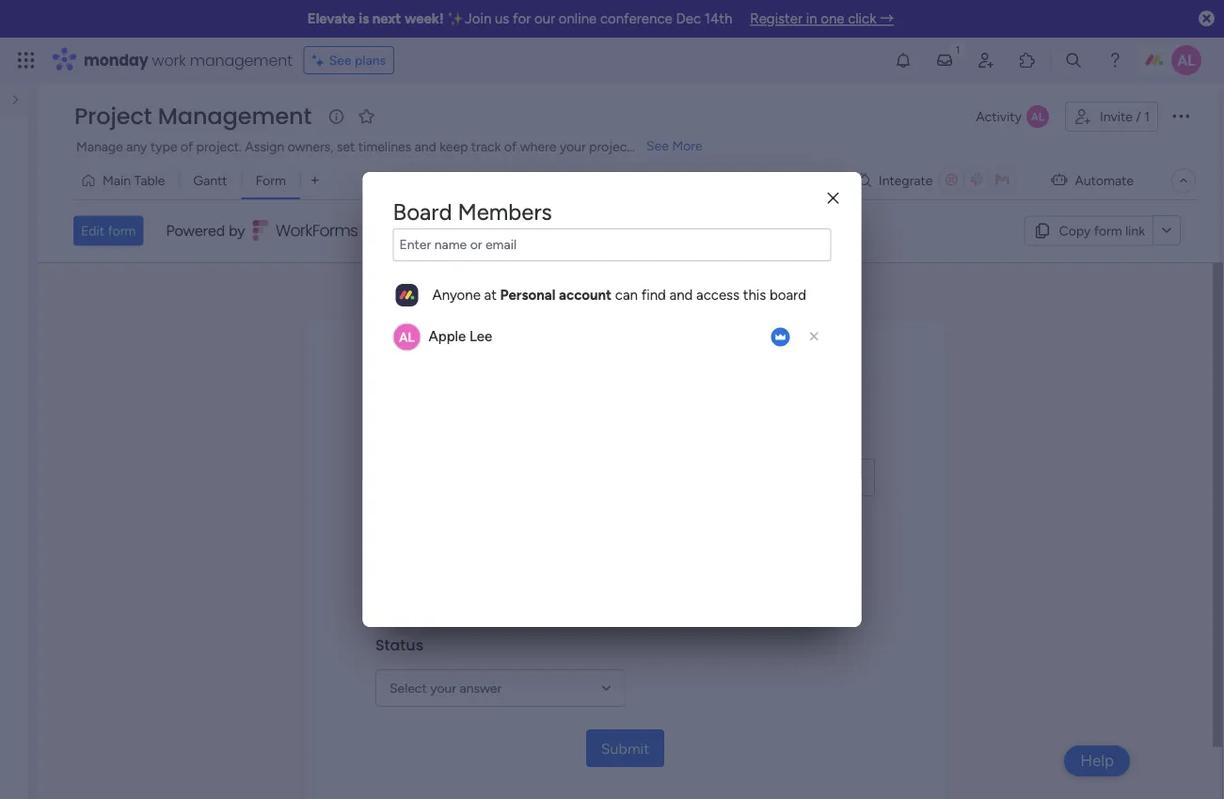 Task type: locate. For each thing, give the bounding box(es) containing it.
due date element
[[375, 533, 445, 554]]

see more
[[647, 138, 703, 154]]

copy form link
[[1059, 223, 1145, 239]]

0 horizontal spatial of
[[181, 139, 193, 155]]

project
[[74, 101, 152, 132], [375, 347, 480, 389]]

and right find
[[670, 287, 693, 304]]

1 horizontal spatial and
[[670, 287, 693, 304]]

0 horizontal spatial see
[[329, 52, 352, 68]]

project management up project.
[[74, 101, 312, 132]]

0 vertical spatial see
[[329, 52, 352, 68]]

2 form from the left
[[108, 223, 136, 239]]

1 horizontal spatial of
[[504, 139, 517, 155]]

0 horizontal spatial management
[[158, 101, 312, 132]]

register
[[750, 10, 803, 27]]

1 horizontal spatial project management
[[375, 347, 694, 389]]

1 vertical spatial project management
[[375, 347, 694, 389]]

powered
[[166, 222, 225, 240]]

your
[[560, 139, 586, 155]]

where
[[520, 139, 557, 155]]

0 vertical spatial and
[[415, 139, 436, 155]]

project up manage
[[74, 101, 152, 132]]

14th
[[705, 10, 732, 27]]

see
[[329, 52, 352, 68], [647, 138, 669, 154]]

automate
[[1075, 173, 1134, 189]]

can
[[615, 287, 638, 304]]

project management down lee
[[375, 347, 694, 389]]

due
[[375, 533, 405, 554]]

→
[[880, 10, 894, 27]]

week!
[[405, 10, 444, 27]]

add view image
[[311, 174, 319, 188]]

1 horizontal spatial management
[[488, 347, 694, 389]]

powered by
[[166, 222, 245, 240]]

0 horizontal spatial project management
[[74, 101, 312, 132]]

dec
[[676, 10, 701, 27]]

1 vertical spatial project
[[375, 347, 480, 389]]

work
[[152, 49, 186, 71]]

board
[[393, 198, 452, 225]]

1 horizontal spatial project
[[375, 347, 480, 389]]

board
[[770, 287, 806, 304]]

management up project.
[[158, 101, 312, 132]]

management
[[158, 101, 312, 132], [488, 347, 694, 389]]

board members
[[393, 198, 552, 225]]

collapse board header image
[[1176, 173, 1191, 188]]

1 of from the left
[[181, 139, 193, 155]]

assign
[[245, 139, 284, 155]]

add to favorites image
[[357, 107, 376, 126]]

name group
[[375, 410, 875, 519]]

name element
[[375, 424, 421, 445]]

Project Management field
[[70, 101, 317, 132]]

1 form from the left
[[1094, 223, 1122, 239]]

integrate
[[879, 173, 933, 189]]

1
[[1145, 109, 1150, 125]]

submit button
[[586, 730, 665, 768]]

1 vertical spatial see
[[647, 138, 669, 154]]

link
[[1126, 223, 1145, 239]]

1 horizontal spatial form
[[1094, 223, 1122, 239]]

any
[[126, 139, 147, 155]]

apple
[[429, 328, 466, 345]]

this
[[743, 287, 766, 304]]

lee
[[470, 328, 492, 345]]

0 vertical spatial management
[[158, 101, 312, 132]]

see inside button
[[329, 52, 352, 68]]

help
[[1081, 752, 1114, 771]]

of right type
[[181, 139, 193, 155]]

project management
[[74, 101, 312, 132], [375, 347, 694, 389]]

is
[[359, 10, 369, 27]]

edit form button
[[73, 216, 143, 246]]

submit
[[601, 740, 650, 758]]

invite / 1 button
[[1065, 102, 1158, 132]]

join
[[465, 10, 491, 27]]

at
[[484, 287, 497, 304]]

form left the link
[[1094, 223, 1122, 239]]

1 vertical spatial and
[[670, 287, 693, 304]]

form button
[[241, 166, 300, 196]]

access
[[696, 287, 740, 304]]

form
[[1094, 223, 1122, 239], [108, 223, 136, 239]]

of
[[181, 139, 193, 155], [504, 139, 517, 155]]

anyone
[[432, 287, 481, 304]]

conference
[[600, 10, 673, 27]]

register in one click →
[[750, 10, 894, 27]]

in
[[806, 10, 817, 27]]

0 vertical spatial project management
[[74, 101, 312, 132]]

us
[[495, 10, 509, 27]]

and
[[415, 139, 436, 155], [670, 287, 693, 304]]

form for edit
[[108, 223, 136, 239]]

form right edit
[[108, 223, 136, 239]]

1 vertical spatial management
[[488, 347, 694, 389]]

copy form link button
[[1024, 216, 1153, 246]]

see inside 'link'
[[647, 138, 669, 154]]

apple lee link
[[429, 328, 492, 345]]

and left the keep
[[415, 139, 436, 155]]

copy
[[1059, 223, 1091, 239]]

by
[[229, 222, 245, 240]]

gantt button
[[179, 166, 241, 196]]

track
[[471, 139, 501, 155]]

search everything image
[[1064, 51, 1083, 70]]

see left plans
[[329, 52, 352, 68]]

1 horizontal spatial see
[[647, 138, 669, 154]]

of right track
[[504, 139, 517, 155]]

project down apple
[[375, 347, 480, 389]]

form form
[[38, 263, 1222, 800]]

owners,
[[288, 139, 334, 155]]

anyone at personal account can find and access this board
[[432, 287, 806, 304]]

management down account
[[488, 347, 694, 389]]

0 horizontal spatial project
[[74, 101, 152, 132]]

form
[[256, 173, 286, 189]]

status element
[[375, 635, 424, 656]]

type
[[150, 139, 177, 155]]

more
[[672, 138, 703, 154]]

0 horizontal spatial form
[[108, 223, 136, 239]]

None text field
[[393, 229, 831, 262]]

see left more at the right of the page
[[647, 138, 669, 154]]

Choose a date date field
[[375, 568, 615, 604]]

click
[[848, 10, 877, 27]]



Task type: describe. For each thing, give the bounding box(es) containing it.
next
[[372, 10, 401, 27]]

main table button
[[73, 166, 179, 196]]

register in one click → link
[[750, 10, 894, 27]]

find
[[642, 287, 666, 304]]

project inside "form" form
[[375, 347, 480, 389]]

account
[[559, 287, 612, 304]]

manage
[[76, 139, 123, 155]]

name
[[375, 424, 421, 445]]

keep
[[440, 139, 468, 155]]

see more link
[[645, 136, 705, 155]]

apple lee
[[429, 328, 492, 345]]

monday
[[84, 49, 148, 71]]

form for copy
[[1094, 223, 1122, 239]]

see plans button
[[304, 46, 394, 74]]

apple lee image
[[1172, 45, 1202, 75]]

new crown image
[[771, 328, 790, 347]]

edit
[[81, 223, 104, 239]]

help button
[[1065, 746, 1130, 777]]

notifications image
[[894, 51, 913, 70]]

✨
[[447, 10, 461, 27]]

invite
[[1100, 109, 1133, 125]]

status
[[375, 635, 424, 656]]

1 image
[[950, 39, 967, 60]]

project.
[[196, 139, 242, 155]]

personal
[[500, 287, 556, 304]]

show board description image
[[325, 107, 348, 126]]

elevate
[[308, 10, 355, 27]]

manage any type of project. assign owners, set timelines and keep track of where your project stands.
[[76, 139, 677, 155]]

plans
[[355, 52, 386, 68]]

elevate is next week! ✨ join us for our online conference dec 14th
[[308, 10, 732, 27]]

timelines
[[358, 139, 411, 155]]

0 horizontal spatial and
[[415, 139, 436, 155]]

invite members image
[[977, 51, 996, 70]]

management
[[190, 49, 292, 71]]

main
[[103, 173, 131, 189]]

close image
[[828, 192, 839, 205]]

edit form
[[81, 223, 136, 239]]

/
[[1136, 109, 1141, 125]]

see plans
[[329, 52, 386, 68]]

apps image
[[1018, 51, 1037, 70]]

set
[[337, 139, 355, 155]]

due date group
[[375, 519, 875, 621]]

management inside "form" form
[[488, 347, 694, 389]]

invite / 1
[[1100, 109, 1150, 125]]

due date
[[375, 533, 445, 554]]

one
[[821, 10, 845, 27]]

2 of from the left
[[504, 139, 517, 155]]

our
[[535, 10, 555, 27]]

activity button
[[969, 102, 1058, 132]]

online
[[559, 10, 597, 27]]

workforms logo image
[[253, 216, 359, 246]]

stands.
[[635, 139, 677, 155]]

monday work management
[[84, 49, 292, 71]]

main table
[[103, 173, 165, 189]]

members
[[458, 198, 552, 225]]

activity
[[976, 109, 1022, 125]]

autopilot image
[[1052, 168, 1068, 192]]

project
[[589, 139, 632, 155]]

project management inside "form" form
[[375, 347, 694, 389]]

help image
[[1106, 51, 1125, 70]]

status group
[[375, 621, 875, 730]]

table
[[134, 173, 165, 189]]

0 vertical spatial project
[[74, 101, 152, 132]]

gantt
[[193, 173, 227, 189]]

see for see more
[[647, 138, 669, 154]]

dapulse integrations image
[[857, 174, 871, 188]]

Name field
[[375, 459, 875, 497]]

inbox image
[[935, 51, 954, 70]]

Enter name or email text field
[[393, 229, 831, 262]]

date
[[409, 533, 445, 554]]

see for see plans
[[329, 52, 352, 68]]

select product image
[[17, 51, 36, 70]]

for
[[513, 10, 531, 27]]



Task type: vqa. For each thing, say whether or not it's contained in the screenshot.
Assign
yes



